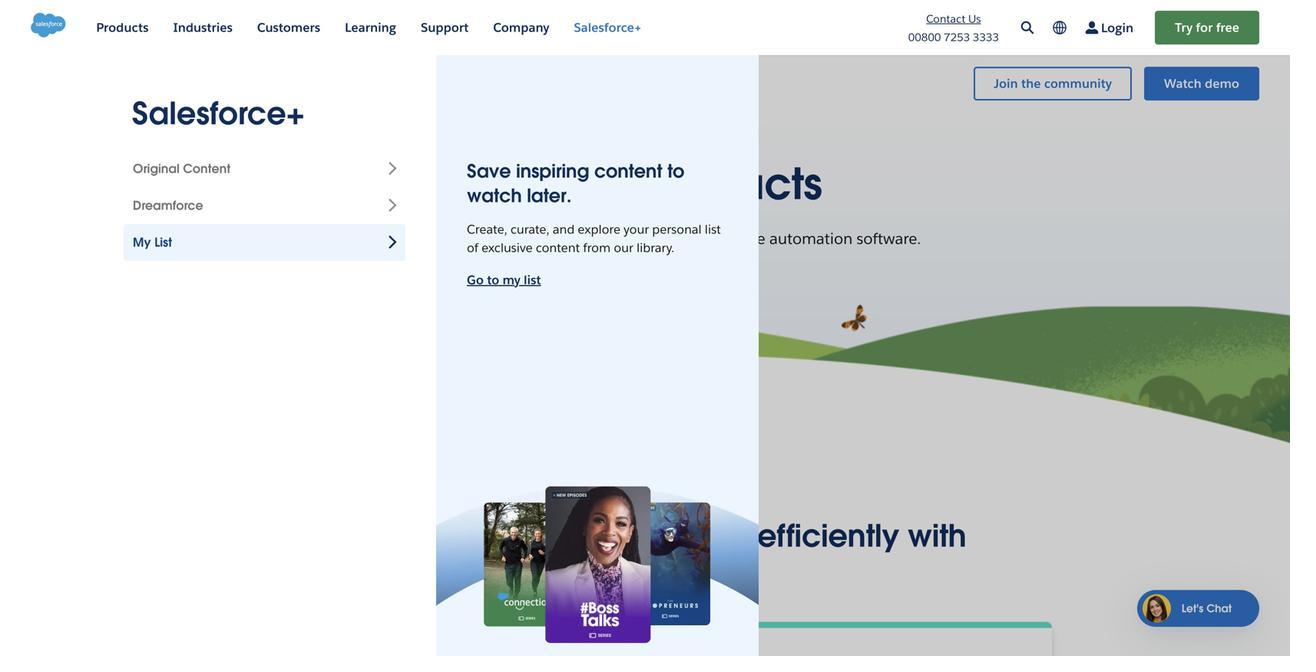 Task type: describe. For each thing, give the bounding box(es) containing it.
3333
[[973, 30, 999, 44]]

go to my list
[[467, 272, 541, 288]]

products
[[648, 157, 822, 212]]

our
[[614, 240, 634, 256]]

salesforce context menu utility navigation
[[962, 65, 1260, 102]]

create,
[[467, 222, 508, 237]]

explore
[[578, 222, 621, 237]]

cloud.
[[639, 554, 736, 593]]

all sales products
[[468, 157, 822, 212]]

us
[[969, 12, 981, 26]]

let's chat button
[[1138, 591, 1260, 628]]

let's chat
[[1182, 602, 1232, 616]]

personal
[[652, 222, 702, 237]]

fully
[[560, 229, 590, 249]]

efficient
[[410, 229, 468, 249]]

with inside sell faster, smarter, and more efficiently with sales cloud.
[[908, 517, 967, 556]]

curate,
[[511, 222, 550, 237]]

customisable
[[594, 229, 688, 249]]

all
[[468, 157, 519, 212]]

save inspiring content to watch later.
[[467, 159, 685, 208]]

sell
[[324, 517, 374, 556]]

later.
[[527, 184, 572, 208]]

smarter,
[[479, 517, 598, 556]]

contact us 00800 7253 3333
[[909, 12, 999, 44]]

more
[[673, 517, 749, 556]]

faster,
[[382, 517, 471, 556]]

drive
[[369, 229, 406, 249]]

automation
[[770, 229, 853, 249]]

content inside create, curate, and explore your personal list of exclusive content from our library.
[[536, 240, 580, 256]]

go
[[467, 272, 484, 288]]

list inside create, curate, and explore your personal list of exclusive content from our library.
[[705, 222, 721, 237]]

and inside create, curate, and explore your personal list of exclusive content from our library.
[[553, 222, 575, 237]]

let's
[[1182, 602, 1204, 616]]

sales
[[691, 229, 726, 249]]

software.
[[857, 229, 921, 249]]

content inside save inspiring content to watch later.
[[594, 159, 662, 183]]



Task type: locate. For each thing, give the bounding box(es) containing it.
7253
[[944, 30, 970, 44]]

0 vertical spatial and
[[553, 222, 575, 237]]

to right go
[[487, 272, 500, 288]]

0 horizontal spatial with
[[525, 229, 556, 249]]

inspiring
[[516, 159, 589, 183]]

1 horizontal spatial to
[[668, 159, 685, 183]]

0 horizontal spatial and
[[553, 222, 575, 237]]

force
[[730, 229, 766, 249]]

and inside sell faster, smarter, and more efficiently with sales cloud.
[[606, 517, 664, 556]]

exclusive
[[482, 240, 533, 256]]

create, curate, and explore your personal list of exclusive content from our library.
[[467, 222, 721, 256]]

0 horizontal spatial to
[[487, 272, 500, 288]]

1 vertical spatial content
[[536, 240, 580, 256]]

1 vertical spatial to
[[487, 272, 500, 288]]

and left 'more'
[[606, 517, 664, 556]]

content down curate,
[[536, 240, 580, 256]]

1 horizontal spatial and
[[606, 517, 664, 556]]

1 horizontal spatial list
[[705, 222, 721, 237]]

chat
[[1207, 602, 1232, 616]]

content
[[594, 159, 662, 183], [536, 240, 580, 256]]

00800
[[909, 30, 941, 44]]

growth
[[472, 229, 521, 249]]

0 vertical spatial with
[[525, 229, 556, 249]]

library.
[[637, 240, 675, 256]]

contact us link
[[927, 12, 981, 26]]

drive efficient growth with fully customisable sales force automation software.
[[369, 229, 921, 249]]

to inside save inspiring content to watch later.
[[668, 159, 685, 183]]

watch
[[467, 184, 522, 208]]

go to my list link
[[467, 272, 541, 288]]

to up personal
[[668, 159, 685, 183]]

0 horizontal spatial content
[[536, 240, 580, 256]]

from
[[583, 240, 611, 256]]

1 vertical spatial with
[[908, 517, 967, 556]]

sales inside sell faster, smarter, and more efficiently with sales cloud.
[[555, 554, 631, 593]]

save
[[467, 159, 511, 183]]

list left force
[[705, 222, 721, 237]]

and
[[553, 222, 575, 237], [606, 517, 664, 556]]

0 horizontal spatial list
[[524, 272, 541, 288]]

list
[[705, 222, 721, 237], [524, 272, 541, 288]]

of
[[467, 240, 479, 256]]

0 vertical spatial sales
[[531, 157, 637, 212]]

site tools navigation
[[881, 9, 1260, 46]]

sell faster, smarter, and more efficiently with sales cloud.
[[324, 517, 967, 593]]

to
[[668, 159, 685, 183], [487, 272, 500, 288]]

your
[[624, 222, 649, 237]]

sales
[[531, 157, 637, 212], [555, 554, 631, 593]]

0 vertical spatial content
[[594, 159, 662, 183]]

contact
[[927, 12, 966, 26]]

efficiently
[[757, 517, 900, 556]]

my
[[503, 272, 521, 288]]

list right my
[[524, 272, 541, 288]]

and right curate,
[[553, 222, 575, 237]]

content up your
[[594, 159, 662, 183]]

with
[[525, 229, 556, 249], [908, 517, 967, 556]]

1 vertical spatial list
[[524, 272, 541, 288]]

1 horizontal spatial with
[[908, 517, 967, 556]]

1 vertical spatial sales
[[555, 554, 631, 593]]

0 vertical spatial to
[[668, 159, 685, 183]]

1 horizontal spatial content
[[594, 159, 662, 183]]

0 vertical spatial list
[[705, 222, 721, 237]]

1 vertical spatial and
[[606, 517, 664, 556]]



Task type: vqa. For each thing, say whether or not it's contained in the screenshot.
transformative
no



